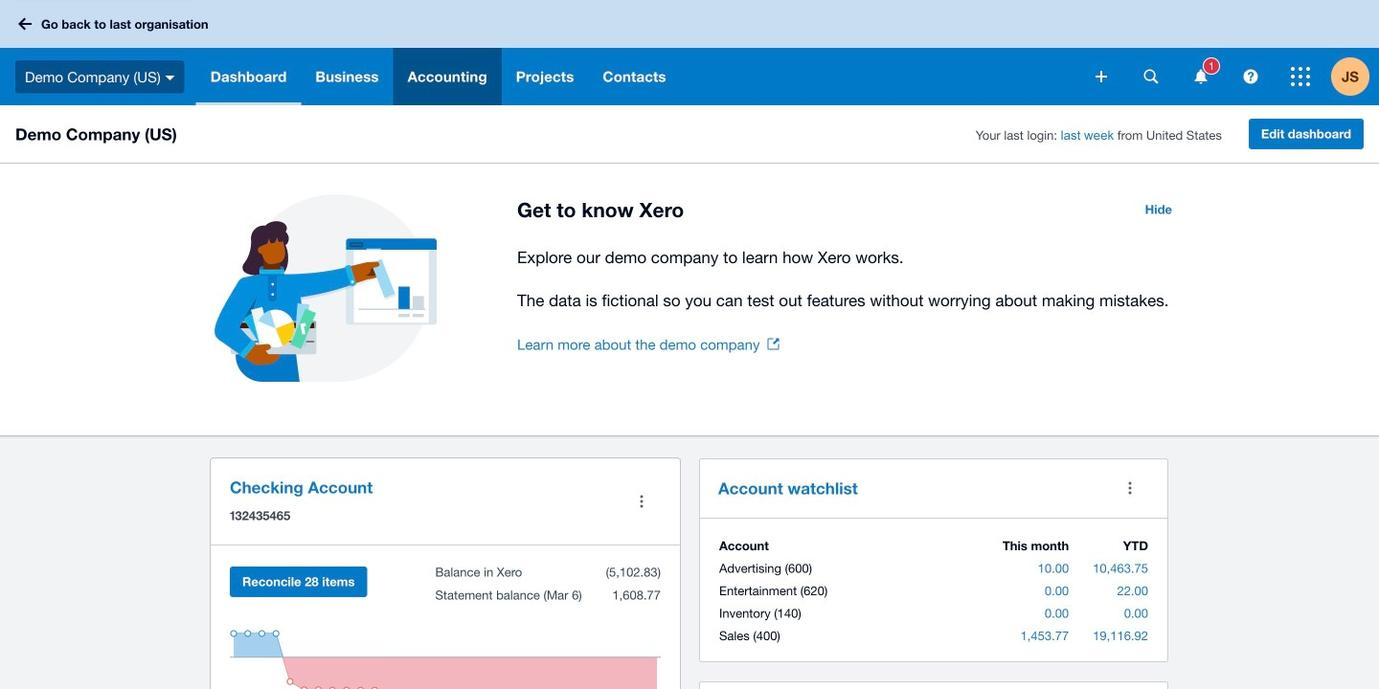 Task type: describe. For each thing, give the bounding box(es) containing it.
manage menu toggle image
[[623, 483, 661, 521]]

svg image
[[1096, 71, 1107, 82]]



Task type: vqa. For each thing, say whether or not it's contained in the screenshot.
svg image
yes



Task type: locate. For each thing, give the bounding box(es) containing it.
intro banner body element
[[517, 244, 1184, 314]]

svg image
[[18, 18, 32, 30], [1291, 67, 1310, 86], [1144, 69, 1159, 84], [1195, 69, 1207, 84], [1244, 69, 1258, 84], [165, 75, 175, 80]]

banner
[[0, 0, 1379, 105]]



